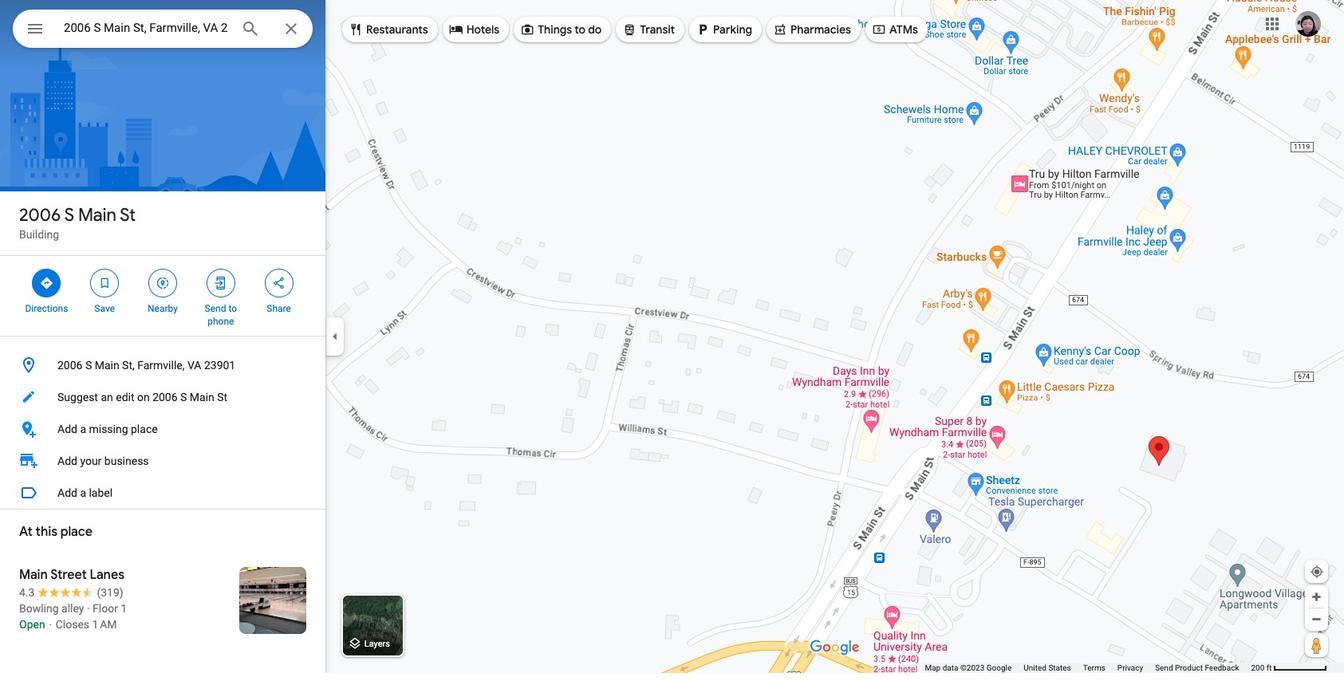 Task type: describe. For each thing, give the bounding box(es) containing it.
google account: michele murakami  
(michele.murakami@adept.ai) image
[[1296, 11, 1321, 36]]

send to phone
[[205, 303, 237, 327]]


[[349, 21, 363, 38]]

 transit
[[622, 21, 675, 38]]

add for add a label
[[57, 487, 77, 499]]


[[156, 274, 170, 292]]

add a missing place
[[57, 423, 158, 436]]

 restaurants
[[349, 21, 428, 38]]

2006 s main st, farmville, va 23901 button
[[0, 349, 325, 381]]

st inside 2006 s main st building
[[120, 204, 136, 227]]

send for send product feedback
[[1155, 664, 1173, 673]]

⋅
[[48, 618, 53, 631]]

directions
[[25, 303, 68, 314]]

an
[[101, 391, 113, 404]]

place inside button
[[131, 423, 158, 436]]

do
[[588, 22, 602, 37]]


[[272, 274, 286, 292]]

add your business link
[[0, 445, 325, 477]]

4.3
[[19, 586, 35, 599]]

bowling
[[19, 602, 59, 615]]


[[39, 274, 54, 292]]

at this place
[[19, 524, 92, 540]]

google
[[987, 664, 1012, 673]]

2006 s main st, farmville, va 23901
[[57, 359, 236, 372]]

add your business
[[57, 455, 149, 467]]

feedback
[[1205, 664, 1239, 673]]

data
[[943, 664, 958, 673]]

ft
[[1267, 664, 1272, 673]]

to inside send to phone
[[228, 303, 237, 314]]

states
[[1049, 664, 1071, 673]]


[[26, 18, 45, 40]]

your
[[80, 455, 102, 467]]

map data ©2023 google
[[925, 664, 1012, 673]]

main street lanes
[[19, 567, 124, 583]]

add a missing place button
[[0, 413, 325, 445]]

200 ft
[[1251, 664, 1272, 673]]

s inside button
[[180, 391, 187, 404]]

suggest
[[57, 391, 98, 404]]

add a label button
[[0, 477, 325, 509]]


[[872, 21, 886, 38]]

 hotels
[[449, 21, 500, 38]]

transit
[[640, 22, 675, 37]]

add for add your business
[[57, 455, 77, 467]]

building
[[19, 228, 59, 241]]

label
[[89, 487, 113, 499]]

s for st,
[[85, 359, 92, 372]]


[[696, 21, 710, 38]]

nearby
[[148, 303, 178, 314]]

200 ft button
[[1251, 664, 1327, 673]]

product
[[1175, 664, 1203, 673]]

main inside 2006 s main st building
[[78, 204, 116, 227]]

united
[[1024, 664, 1047, 673]]

floor
[[93, 602, 118, 615]]

none field inside 2006 s main st, farmville, va 23901 field
[[64, 18, 228, 37]]


[[773, 21, 787, 38]]

atms
[[889, 22, 918, 37]]

map
[[925, 664, 941, 673]]

suggest an edit on 2006 s main st button
[[0, 381, 325, 413]]

terms button
[[1083, 663, 1106, 673]]



Task type: vqa. For each thing, say whether or not it's contained in the screenshot.


Task type: locate. For each thing, give the bounding box(es) containing it.
1 vertical spatial a
[[80, 487, 86, 499]]

layers
[[364, 639, 390, 650]]

place
[[131, 423, 158, 436], [60, 524, 92, 540]]

1 horizontal spatial send
[[1155, 664, 1173, 673]]

send inside button
[[1155, 664, 1173, 673]]

united states button
[[1024, 663, 1071, 673]]

0 vertical spatial to
[[575, 22, 586, 37]]

1 horizontal spatial s
[[85, 359, 92, 372]]

 atms
[[872, 21, 918, 38]]

business
[[104, 455, 149, 467]]

a for missing
[[80, 423, 86, 436]]

1 vertical spatial send
[[1155, 664, 1173, 673]]

to left do
[[575, 22, 586, 37]]

add
[[57, 423, 77, 436], [57, 455, 77, 467], [57, 487, 77, 499]]

0 vertical spatial st
[[120, 204, 136, 227]]

2006 inside 2006 s main st building
[[19, 204, 61, 227]]

2 horizontal spatial s
[[180, 391, 187, 404]]

show street view coverage image
[[1305, 633, 1328, 657]]

None field
[[64, 18, 228, 37]]

send product feedback button
[[1155, 663, 1239, 673]]

2006 right 'on'
[[152, 391, 178, 404]]

 search field
[[13, 10, 313, 51]]

0 vertical spatial a
[[80, 423, 86, 436]]

hotels
[[466, 22, 500, 37]]

add left your
[[57, 455, 77, 467]]

add left the label on the bottom of page
[[57, 487, 77, 499]]


[[520, 21, 535, 38]]

a
[[80, 423, 86, 436], [80, 487, 86, 499]]

add for add a missing place
[[57, 423, 77, 436]]

main up 
[[78, 204, 116, 227]]

1 vertical spatial st
[[217, 391, 227, 404]]

footer inside google maps element
[[925, 663, 1251, 673]]

collapse side panel image
[[326, 328, 344, 345]]

2006 S Main St, Farmville, VA 23901 field
[[13, 10, 313, 48]]

st inside button
[[217, 391, 227, 404]]

1 horizontal spatial st
[[217, 391, 227, 404]]

4.3 stars 319 reviews image
[[19, 585, 123, 601]]

on
[[137, 391, 150, 404]]

main down va
[[190, 391, 214, 404]]

terms
[[1083, 664, 1106, 673]]

main
[[78, 204, 116, 227], [95, 359, 119, 372], [190, 391, 214, 404], [19, 567, 48, 583]]

bowling alley · floor 1 open ⋅ closes 1 am
[[19, 602, 127, 631]]

1 am
[[92, 618, 117, 631]]

main inside button
[[95, 359, 119, 372]]

united states
[[1024, 664, 1071, 673]]

send product feedback
[[1155, 664, 1239, 673]]

zoom in image
[[1311, 591, 1323, 603]]

1 a from the top
[[80, 423, 86, 436]]

open
[[19, 618, 45, 631]]

footer containing map data ©2023 google
[[925, 663, 1251, 673]]

0 vertical spatial s
[[64, 204, 74, 227]]

s
[[64, 204, 74, 227], [85, 359, 92, 372], [180, 391, 187, 404]]

a inside button
[[80, 423, 86, 436]]

a left the label on the bottom of page
[[80, 487, 86, 499]]

2006 s main st main content
[[0, 0, 325, 673]]

missing
[[89, 423, 128, 436]]

things
[[538, 22, 572, 37]]

to inside  things to do
[[575, 22, 586, 37]]

 parking
[[696, 21, 752, 38]]

2006 inside the suggest an edit on 2006 s main st button
[[152, 391, 178, 404]]


[[97, 274, 112, 292]]

1 horizontal spatial to
[[575, 22, 586, 37]]

parking
[[713, 22, 752, 37]]

·
[[87, 602, 90, 615]]

send up phone
[[205, 303, 226, 314]]

privacy button
[[1118, 663, 1143, 673]]


[[214, 274, 228, 292]]

2006 for st
[[19, 204, 61, 227]]

s inside 2006 s main st building
[[64, 204, 74, 227]]

(319)
[[97, 586, 123, 599]]

farmville,
[[137, 359, 185, 372]]

alley
[[61, 602, 84, 615]]

pharmacies
[[791, 22, 851, 37]]

add a label
[[57, 487, 113, 499]]

s for st
[[64, 204, 74, 227]]

0 horizontal spatial s
[[64, 204, 74, 227]]

2 a from the top
[[80, 487, 86, 499]]

1
[[121, 602, 127, 615]]


[[449, 21, 463, 38]]

2 add from the top
[[57, 455, 77, 467]]

main up "4.3"
[[19, 567, 48, 583]]

share
[[267, 303, 291, 314]]

2006 up suggest
[[57, 359, 83, 372]]

1 vertical spatial s
[[85, 359, 92, 372]]

main left st,
[[95, 359, 119, 372]]

0 horizontal spatial place
[[60, 524, 92, 540]]

©2023
[[960, 664, 985, 673]]

main inside button
[[190, 391, 214, 404]]

edit
[[116, 391, 134, 404]]

send left product
[[1155, 664, 1173, 673]]

place down 'on'
[[131, 423, 158, 436]]

0 horizontal spatial to
[[228, 303, 237, 314]]

at
[[19, 524, 33, 540]]

2006 inside 2006 s main st, farmville, va 23901 button
[[57, 359, 83, 372]]

send inside send to phone
[[205, 303, 226, 314]]

a for label
[[80, 487, 86, 499]]

1 vertical spatial to
[[228, 303, 237, 314]]

footer
[[925, 663, 1251, 673]]

send for send to phone
[[205, 303, 226, 314]]

place right this
[[60, 524, 92, 540]]

add inside button
[[57, 423, 77, 436]]

a inside button
[[80, 487, 86, 499]]

 things to do
[[520, 21, 602, 38]]

st,
[[122, 359, 135, 372]]

street
[[50, 567, 87, 583]]

s inside button
[[85, 359, 92, 372]]

 pharmacies
[[773, 21, 851, 38]]

0 vertical spatial add
[[57, 423, 77, 436]]

va
[[187, 359, 201, 372]]

 button
[[13, 10, 57, 51]]

actions for 2006 s main st region
[[0, 256, 325, 336]]

3 add from the top
[[57, 487, 77, 499]]

2 vertical spatial add
[[57, 487, 77, 499]]

23901
[[204, 359, 236, 372]]

this
[[36, 524, 58, 540]]

1 horizontal spatial place
[[131, 423, 158, 436]]

add inside button
[[57, 487, 77, 499]]

2006 s main st building
[[19, 204, 136, 241]]

closes
[[56, 618, 89, 631]]

phone
[[208, 316, 234, 327]]

1 vertical spatial add
[[57, 455, 77, 467]]

2006 up building
[[19, 204, 61, 227]]

add down suggest
[[57, 423, 77, 436]]

0 horizontal spatial st
[[120, 204, 136, 227]]

2 vertical spatial 2006
[[152, 391, 178, 404]]

1 vertical spatial 2006
[[57, 359, 83, 372]]

show your location image
[[1310, 565, 1324, 579]]


[[622, 21, 637, 38]]

send
[[205, 303, 226, 314], [1155, 664, 1173, 673]]

0 horizontal spatial send
[[205, 303, 226, 314]]

to up phone
[[228, 303, 237, 314]]

0 vertical spatial send
[[205, 303, 226, 314]]

200
[[1251, 664, 1265, 673]]

2006 for st,
[[57, 359, 83, 372]]

st
[[120, 204, 136, 227], [217, 391, 227, 404]]

lanes
[[90, 567, 124, 583]]

zoom out image
[[1311, 613, 1323, 625]]

privacy
[[1118, 664, 1143, 673]]

restaurants
[[366, 22, 428, 37]]

save
[[94, 303, 115, 314]]

google maps element
[[0, 0, 1344, 673]]

1 vertical spatial place
[[60, 524, 92, 540]]

2006
[[19, 204, 61, 227], [57, 359, 83, 372], [152, 391, 178, 404]]

0 vertical spatial 2006
[[19, 204, 61, 227]]

2 vertical spatial s
[[180, 391, 187, 404]]

suggest an edit on 2006 s main st
[[57, 391, 227, 404]]

0 vertical spatial place
[[131, 423, 158, 436]]

a left missing
[[80, 423, 86, 436]]

1 add from the top
[[57, 423, 77, 436]]



